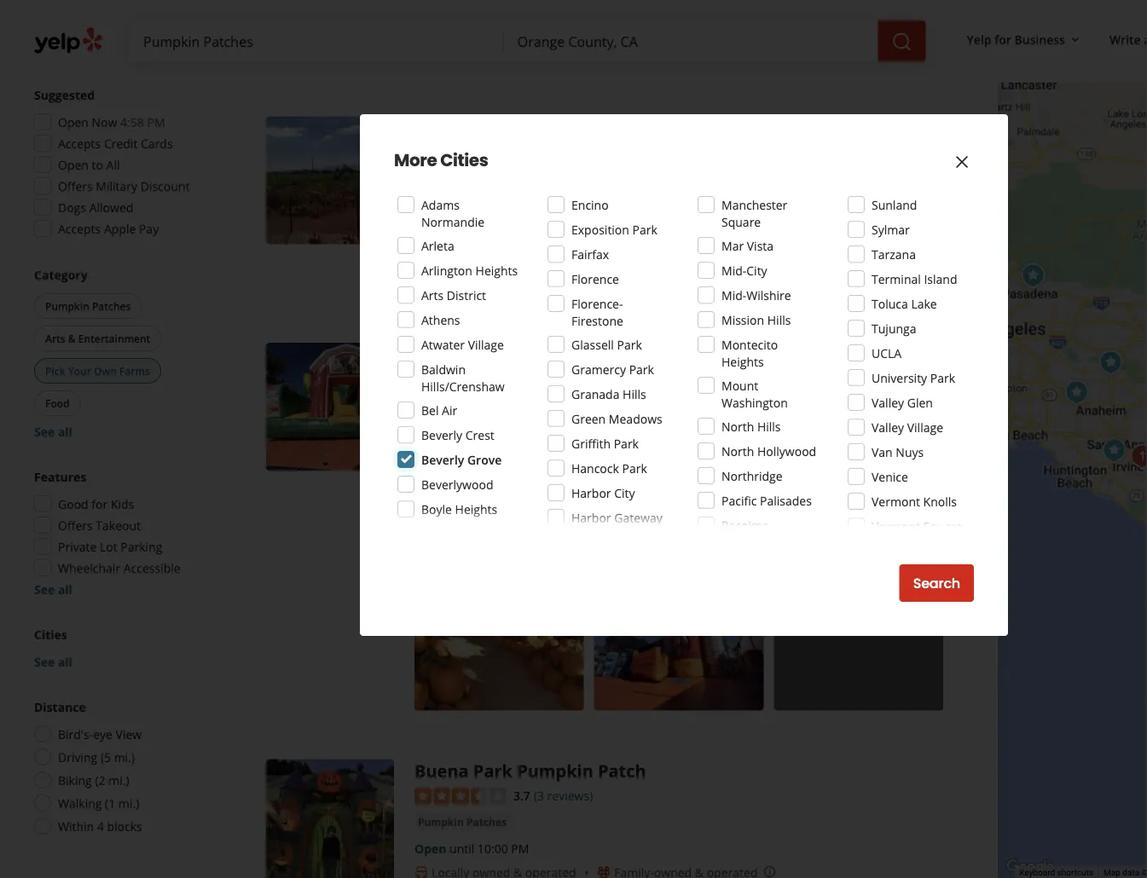 Task type: locate. For each thing, give the bounding box(es) containing it.
and left i
[[728, 0, 750, 6]]

heights
[[476, 262, 518, 278], [722, 354, 764, 370], [455, 501, 497, 517]]

1 mid- from the top
[[722, 262, 747, 278]]

manchester square
[[722, 197, 788, 230]]

square for vermont square
[[923, 518, 963, 534]]

0 vertical spatial pumpkin patches link
[[577, 397, 672, 414]]

florence- firestone
[[571, 296, 623, 329]]

2 see all from the top
[[34, 581, 72, 597]]

2 horizontal spatial the
[[752, 6, 771, 23]]

16 speech v2 image
[[415, 476, 428, 490]]

mi.) for driving (5 mi.)
[[114, 749, 135, 765]]

1 horizontal spatial takeout
[[503, 56, 543, 70]]

park up "free"
[[632, 221, 657, 238]]

1 vertical spatial enough
[[594, 492, 637, 508]]

pm for open to all
[[147, 114, 165, 130]]

mid-
[[722, 262, 747, 278], [722, 287, 747, 303]]

1 vertical spatial mid-
[[722, 287, 747, 303]]

operated up pumpkin
[[525, 221, 576, 238]]

vista for vermont vista
[[923, 543, 950, 559]]

park down griffith park
[[622, 460, 647, 476]]

beverly for beverly crest
[[421, 427, 462, 443]]

0 vertical spatial pumpkin patches button
[[34, 293, 142, 319]]

10:00 up grove
[[478, 424, 508, 440]]

the down i
[[752, 6, 771, 23]]

accepts down dogs
[[58, 220, 101, 237]]

9:00
[[478, 198, 501, 214]]

1 vertical spatial village
[[907, 419, 943, 435]]

park for buena
[[473, 760, 513, 783]]

0 vertical spatial this
[[511, 0, 532, 6]]

existed
[[535, 0, 575, 6]]

park up "3.7 star rating" image
[[473, 760, 513, 783]]

owned up amazing!
[[654, 448, 692, 464]]

0 vertical spatial north
[[722, 418, 754, 435]]

vista right mar on the right top of page
[[747, 238, 774, 254]]

1 open until 10:00 pm from the top
[[415, 424, 529, 440]]

1 vertical spatial cities
[[34, 626, 67, 643]]

village up "baldwin hills/crenshaw"
[[468, 336, 504, 353]]

mi.) for biking (2 mi.)
[[108, 772, 129, 789]]

1 vertical spatial more
[[493, 282, 524, 298]]

more down owner)
[[624, 509, 655, 525]]

yelp for business button
[[960, 24, 1089, 55]]

7 years in business
[[614, 221, 719, 238]]

1 all from the top
[[58, 423, 72, 440]]

16 years in business v2 image
[[597, 223, 611, 237]]

0 horizontal spatial a
[[518, 265, 525, 281]]

beverly up "the
[[421, 452, 464, 468]]

0 horizontal spatial square
[[722, 214, 761, 230]]

heights down montecito
[[722, 354, 764, 370]]

1 horizontal spatial pumpkin patches link
[[577, 397, 672, 414]]

patches for the buena park pumpkin patch link's pumpkin patches button
[[466, 815, 507, 829]]

1 horizontal spatial square
[[923, 518, 963, 534]]

to inside "the owner (i believe he was the owner) was amazing! he sold us 2 extra large pumpkins for $20 total. these were big enough to normally sell for about $50. the price was so low because he said they had more…"
[[640, 492, 651, 508]]

1 vertical spatial harbor
[[571, 510, 611, 526]]

for right yelp
[[995, 31, 1011, 47]]

0 horizontal spatial patches
[[92, 299, 131, 313]]

0 horizontal spatial he
[[482, 509, 496, 525]]

pm inside group
[[147, 114, 165, 130]]

1 vertical spatial patches
[[629, 399, 669, 413]]

0 vertical spatial reviews)
[[561, 371, 607, 387]]

priced!
[[822, 265, 860, 281]]

entertainment
[[78, 331, 150, 345]]

0 vertical spatial all
[[58, 423, 72, 440]]

more inside pumpkins were reasonably priced! 6 pumpkins for $36.…" more
[[493, 282, 524, 298]]

good
[[58, 496, 88, 512]]

takeout down tickets
[[503, 56, 543, 70]]

search image
[[892, 32, 912, 52]]

1 horizontal spatial village
[[907, 419, 943, 435]]

never
[[444, 0, 475, 6]]

1 vertical spatial square
[[923, 518, 963, 534]]

the inside "the owner (i believe he was the owner) was amazing! he sold us 2 extra large pumpkins for $20 total. these were big enough to normally sell for about $50. the price was so low because he said they had more…"
[[810, 492, 831, 508]]

enchanted country pumpkins & christmas trees image
[[1094, 346, 1128, 380]]

pumpkins up 'low'
[[869, 475, 929, 491]]

1 vertical spatial arts
[[45, 331, 65, 345]]

16 locally owned v2 image down "3.7 star rating" image
[[415, 866, 428, 879]]

0 vertical spatial mid-
[[722, 262, 747, 278]]

pumpkins
[[664, 265, 723, 281], [873, 265, 932, 281], [869, 475, 929, 491]]

map
[[1104, 868, 1121, 878]]

owned down 9:00
[[472, 221, 510, 238]]

valley down the "university"
[[872, 394, 904, 411]]

enough
[[453, 265, 496, 281], [594, 492, 637, 508]]

1 16 close v2 image from the left
[[415, 56, 428, 70]]

park for griffith
[[614, 435, 639, 452]]

a
[[1144, 31, 1147, 47], [768, 248, 775, 264], [518, 265, 525, 281]]

pumpkin patches button for petting zoos link
[[577, 397, 672, 414]]

1 north from the top
[[722, 418, 754, 435]]

park up gramercy park
[[617, 336, 642, 353]]

these
[[508, 492, 541, 508]]

1 vertical spatial 16 family owned v2 image
[[597, 866, 611, 879]]

"the owner (i believe he was the owner) was amazing! he sold us 2 extra large pumpkins for $20 total. these were big enough to normally sell for about $50. the price was so low because he said they had more…"
[[433, 475, 929, 525]]

0 vertical spatial more
[[485, 24, 517, 40]]

2 mid- from the top
[[722, 287, 747, 303]]

had inside was free entry. the kids had a great time. not too big but big enough for a few photo opps and the
[[744, 248, 765, 264]]

10:00
[[478, 424, 508, 440], [478, 841, 508, 857]]

reviews) for pumpkin
[[547, 788, 593, 804]]

1 accepts from the top
[[58, 135, 101, 151]]

pumpkin
[[516, 248, 569, 264]]

until for venegas family farms image
[[450, 198, 474, 214]]

cup
[[825, 6, 845, 23]]

buena park pumpkin patch image
[[1060, 376, 1094, 410]]

1 locally from the top
[[432, 221, 469, 238]]

good for kids
[[58, 496, 134, 512]]

owner)
[[615, 475, 654, 491]]

0 horizontal spatial cities
[[34, 626, 67, 643]]

option group containing distance
[[29, 699, 212, 840]]

this inside "i never knew this existed until recently! my husband and i came on saturday and purchased tickets to enter at 1:30pm. we also purchased the souvenir cup so we could pick out 15…"
[[511, 0, 532, 6]]

until down air
[[450, 424, 474, 440]]

locally owned & operated
[[432, 221, 576, 238], [432, 448, 576, 464]]

arts
[[421, 287, 444, 303], [45, 331, 65, 345]]

open down "3.7 star rating" image
[[415, 841, 446, 857]]

1 horizontal spatial the
[[642, 265, 661, 281]]

2 horizontal spatial a
[[1144, 31, 1147, 47]]

accepts for accepts credit cards
[[58, 135, 101, 151]]

grove
[[467, 452, 502, 468]]

arts up 'athens'
[[421, 287, 444, 303]]

locally owned & operated up (i
[[432, 448, 576, 464]]

cities up distance
[[34, 626, 67, 643]]

north down 'north hills'
[[722, 443, 754, 459]]

pumpkins were reasonably priced! 6 pumpkins for $36.…" more
[[433, 265, 932, 298]]

$$
[[96, 35, 107, 49]]

until up 'at'
[[578, 0, 603, 6]]

mid- down mar on the right top of page
[[722, 262, 747, 278]]

0 vertical spatial see all button
[[34, 423, 72, 440]]

pumpkin for the leftmost pumpkin patches button
[[45, 299, 89, 313]]

2 16 locally owned v2 image from the top
[[415, 866, 428, 879]]

group containing features
[[29, 468, 212, 598]]

open until 10:00 pm for pasadena
[[415, 424, 529, 440]]

0 vertical spatial vermont
[[872, 493, 920, 510]]

for inside button
[[995, 31, 1011, 47]]

square inside manchester square
[[722, 214, 761, 230]]

1 vermont from the top
[[872, 493, 920, 510]]

2 offers from the top
[[58, 517, 93, 533]]

patches down "3.7 star rating" image
[[466, 815, 507, 829]]

kids up offers takeout
[[111, 496, 134, 512]]

city for mid-city
[[747, 262, 767, 278]]

0 vertical spatial so
[[848, 6, 861, 23]]

were inside "the owner (i believe he was the owner) was amazing! he sold us 2 extra large pumpkins for $20 total. these were big enough to normally sell for about $50. the price was so low because he said they had more…"
[[544, 492, 571, 508]]

park for exposition
[[632, 221, 657, 238]]

0 horizontal spatial pumpkin patches
[[45, 299, 131, 313]]

hills up meadows
[[623, 386, 646, 402]]

open until 10:00 pm down "3.7 star rating" image
[[415, 841, 529, 857]]

pumpkin for pumpkin patches button corresponding to petting zoos link
[[580, 399, 626, 413]]

see all down food button
[[34, 423, 72, 440]]

1 vertical spatial patch
[[598, 760, 646, 783]]

because
[[433, 509, 479, 525]]

$$$$
[[175, 35, 198, 49]]

0 vertical spatial were
[[726, 265, 754, 281]]

pumpkin patches button for the buena park pumpkin patch link
[[415, 814, 510, 831]]

we
[[644, 6, 662, 23]]

see all button for features
[[34, 581, 72, 597]]

vermont for vermont knolls
[[872, 493, 920, 510]]

1 vertical spatial offers
[[58, 517, 93, 533]]

mid- up mission
[[722, 287, 747, 303]]

2 see from the top
[[34, 581, 55, 597]]

2 purchased from the left
[[690, 6, 749, 23]]

patches inside group
[[92, 299, 131, 313]]

16 close v2 image for delivery
[[415, 56, 428, 70]]

0 horizontal spatial takeout
[[96, 517, 141, 533]]

arts inside arts & entertainment button
[[45, 331, 65, 345]]

2 vertical spatial see all button
[[34, 654, 72, 670]]

2 vertical spatial pumpkin patches
[[418, 815, 507, 829]]

biking (2 mi.)
[[58, 772, 129, 789]]

dogs
[[58, 199, 86, 215]]

valley up 'van'
[[872, 419, 904, 435]]

within 4 blocks
[[58, 818, 142, 835]]

park down the green meadows
[[614, 435, 639, 452]]

park for gramercy
[[629, 361, 654, 377]]

offers up dogs
[[58, 178, 93, 194]]

group
[[29, 86, 212, 242], [31, 266, 212, 440], [29, 468, 212, 598], [34, 626, 212, 670]]

0 horizontal spatial more link
[[485, 24, 517, 40]]

was up normally
[[657, 475, 679, 491]]

square down manchester
[[722, 214, 761, 230]]

2 vertical spatial see all
[[34, 654, 72, 670]]

open for open to all
[[58, 114, 89, 130]]

1 vertical spatial big
[[433, 265, 450, 281]]

close image
[[952, 152, 972, 172]]

pumpkin patches up arts & entertainment
[[45, 299, 131, 313]]

north for north hollywood
[[722, 443, 754, 459]]

0 horizontal spatial to
[[92, 157, 103, 173]]

0 horizontal spatial arts
[[45, 331, 65, 345]]

see all button down wheelchair in the left bottom of the page
[[34, 581, 72, 597]]

1 see all from the top
[[34, 423, 72, 440]]

1 horizontal spatial purchased
[[690, 6, 749, 23]]

park up granada hills
[[629, 361, 654, 377]]

16 family owned v2 image for pumpkin
[[597, 866, 611, 879]]

arts inside the more cities "dialog"
[[421, 287, 444, 303]]

pumpkin for the buena park pumpkin patch link's pumpkin patches button
[[418, 815, 464, 829]]

1 horizontal spatial more link
[[624, 509, 655, 525]]

more link down owner)
[[624, 509, 655, 525]]

all for category
[[58, 423, 72, 440]]

& inside button
[[68, 331, 76, 345]]

1 vertical spatial reviews)
[[547, 788, 593, 804]]

1 10:00 from the top
[[478, 424, 508, 440]]

0 vertical spatial heights
[[476, 262, 518, 278]]

0 vertical spatial more link
[[485, 24, 517, 40]]

2 vertical spatial see
[[34, 654, 55, 670]]

kids activities link
[[492, 397, 570, 414]]

1 vertical spatial see all
[[34, 581, 72, 597]]

harbor for harbor city
[[571, 485, 611, 501]]

van
[[872, 444, 893, 460]]

a left 'few' at the left top
[[518, 265, 525, 281]]

0 vertical spatial offers
[[58, 178, 93, 194]]

big up more…"
[[574, 492, 591, 508]]

16 close v2 image
[[415, 56, 428, 70], [486, 56, 499, 70]]

1 horizontal spatial patches
[[466, 815, 507, 829]]

pasadena pumpkin patch image
[[266, 343, 394, 471]]

my
[[656, 0, 673, 6]]

2 vertical spatial more
[[624, 509, 655, 525]]

all down food button
[[58, 423, 72, 440]]

vermont down venice
[[872, 493, 920, 510]]

1 vertical spatial valley
[[872, 419, 904, 435]]

1 horizontal spatial so
[[889, 492, 902, 508]]

0 vertical spatial locally owned & operated
[[432, 221, 576, 238]]

2 all from the top
[[58, 581, 72, 597]]

pay
[[139, 220, 159, 237]]

for down '"love that this pumpkin patch'
[[499, 265, 515, 281]]

so left we at the right of the page
[[848, 6, 861, 23]]

mid- for city
[[722, 262, 747, 278]]

0 vertical spatial had
[[744, 248, 765, 264]]

16 close v2 image right delivery
[[486, 56, 499, 70]]

heights inside montecito heights
[[722, 354, 764, 370]]

locally owned & operated down 9:00
[[432, 221, 576, 238]]

keyboard
[[1020, 868, 1055, 878]]

offers up private
[[58, 517, 93, 533]]

but
[[907, 248, 926, 264]]

3.4 star rating image
[[415, 372, 507, 389]]

2 harbor from the top
[[571, 510, 611, 526]]

hills for granada hills
[[623, 386, 646, 402]]

0 horizontal spatial had
[[553, 509, 574, 525]]

1 horizontal spatial to
[[534, 6, 546, 23]]

0 horizontal spatial enough
[[453, 265, 496, 281]]

until down "3.7 star rating" image
[[450, 841, 474, 857]]

$50.
[[783, 492, 807, 508]]

option group
[[29, 699, 212, 840]]

were inside pumpkins were reasonably priced! 6 pumpkins for $36.…" more
[[726, 265, 754, 281]]

2 10:00 from the top
[[478, 841, 508, 857]]

2 see all button from the top
[[34, 581, 72, 597]]

2 beverly from the top
[[421, 452, 464, 468]]

1 16 locally owned v2 image from the top
[[415, 450, 428, 463]]

beverly for beverly grove
[[421, 452, 464, 468]]

1 offers from the top
[[58, 178, 93, 194]]

1 horizontal spatial big
[[574, 492, 591, 508]]

open left all
[[58, 157, 89, 173]]

16 family owned v2 image
[[597, 450, 611, 463], [597, 866, 611, 879]]

was down venice
[[865, 492, 886, 508]]

2 vermont from the top
[[872, 518, 920, 534]]

palisades
[[760, 493, 812, 509]]

0 horizontal spatial 16 close v2 image
[[415, 56, 428, 70]]

see all button for category
[[34, 423, 72, 440]]

patches down gramercy park
[[629, 399, 669, 413]]

kids inside button
[[495, 399, 516, 413]]

2 16 family owned v2 image from the top
[[597, 866, 611, 879]]

university
[[872, 370, 927, 386]]

operated up believe
[[525, 448, 576, 464]]

1 harbor from the top
[[571, 485, 611, 501]]

2 accepts from the top
[[58, 220, 101, 237]]

buena park pumpkin patch image
[[266, 760, 394, 879]]

until for buena park pumpkin patch image at the left bottom of page
[[450, 841, 474, 857]]

pm down kids activities link
[[511, 424, 529, 440]]

pumpkin inside group
[[45, 299, 89, 313]]

more…"
[[577, 509, 621, 525]]

manchester
[[722, 197, 788, 213]]

purchased down never
[[433, 6, 492, 23]]

1 16 family owned v2 image from the top
[[597, 450, 611, 463]]

sold
[[754, 475, 777, 491]]

boyle
[[421, 501, 452, 517]]

he down total.
[[482, 509, 496, 525]]

1:30pm.
[[596, 6, 641, 23]]

mi.) right (2
[[108, 772, 129, 789]]

10:00 down "3.7 star rating" image
[[478, 841, 508, 857]]

knew
[[479, 0, 508, 6]]

accepts apple pay
[[58, 220, 159, 237]]

harbor
[[571, 485, 611, 501], [571, 510, 611, 526]]

1 vertical spatial kids
[[111, 496, 134, 512]]

open until 10:00 pm for buena
[[415, 841, 529, 857]]

0 horizontal spatial kids
[[111, 496, 134, 512]]

0 horizontal spatial city
[[614, 485, 635, 501]]

1 horizontal spatial pumpkin patches
[[418, 815, 507, 829]]

so left 'low'
[[889, 492, 902, 508]]

for inside was free entry. the kids had a great time. not too big but big enough for a few photo opps and the
[[499, 265, 515, 281]]

1 beverly from the top
[[421, 427, 462, 443]]

pumpkin
[[45, 299, 89, 313], [501, 343, 578, 366], [580, 399, 626, 413], [517, 760, 593, 783], [418, 815, 464, 829]]

1 vertical spatial city
[[614, 485, 635, 501]]

blocks
[[107, 818, 142, 835]]

group containing category
[[31, 266, 212, 440]]

the down "free"
[[642, 265, 661, 281]]

0 vertical spatial to
[[534, 6, 546, 23]]

pumpkins inside "the owner (i believe he was the owner) was amazing! he sold us 2 extra large pumpkins for $20 total. these were big enough to normally sell for about $50. the price was so low because he said they had more…"
[[869, 475, 929, 491]]

heights down owner
[[455, 501, 497, 517]]

mar
[[722, 238, 744, 254]]

write a link
[[1103, 24, 1147, 55]]

1 vertical spatial locally
[[432, 448, 469, 464]]

reviews) for patch
[[561, 371, 607, 387]]

see all down wheelchair in the left bottom of the page
[[34, 581, 72, 597]]

recently!
[[606, 0, 653, 6]]

1 vertical spatial 16 locally owned v2 image
[[415, 866, 428, 879]]

1 vertical spatial pumpkin patches
[[580, 399, 669, 413]]

0 horizontal spatial so
[[848, 6, 861, 23]]

patches for pumpkin patches button corresponding to petting zoos link
[[629, 399, 669, 413]]

big down "love
[[433, 265, 450, 281]]

bird's-
[[58, 726, 93, 742]]

data
[[1123, 868, 1140, 878]]

takeout up private lot parking
[[96, 517, 141, 533]]

1 see from the top
[[34, 423, 55, 440]]

valley glen
[[872, 394, 933, 411]]

group containing cities
[[34, 626, 212, 670]]

pumpkin patches down gramercy park
[[580, 399, 669, 413]]

1 vertical spatial the
[[810, 492, 831, 508]]

square down knolls
[[923, 518, 963, 534]]

park for hancock
[[622, 460, 647, 476]]

3 vermont from the top
[[872, 543, 920, 559]]

harbor up more…"
[[571, 485, 611, 501]]

1 vertical spatial more link
[[624, 509, 655, 525]]

came
[[759, 0, 789, 6]]

enough inside "the owner (i believe he was the owner) was amazing! he sold us 2 extra large pumpkins for $20 total. these were big enough to normally sell for about $50. the price was so low because he said they had more…"
[[594, 492, 637, 508]]

locally owned & operated for 9:00
[[432, 221, 576, 238]]

16 family owned v2 image for patch
[[597, 450, 611, 463]]

3.7 star rating image
[[415, 788, 507, 805]]

0 vertical spatial village
[[468, 336, 504, 353]]

1 vertical spatial open until 10:00 pm
[[415, 841, 529, 857]]

1 vertical spatial to
[[92, 157, 103, 173]]

so inside "the owner (i believe he was the owner) was amazing! he sold us 2 extra large pumpkins for $20 total. these were big enough to normally sell for about $50. the price was so low because he said they had more…"
[[889, 492, 902, 508]]

were up the they
[[544, 492, 571, 508]]

this right that
[[492, 248, 512, 264]]

2 horizontal spatial pumpkin patches
[[580, 399, 669, 413]]

montecito
[[722, 336, 778, 353]]

pick
[[45, 364, 65, 378]]

had inside "the owner (i believe he was the owner) was amazing! he sold us 2 extra large pumpkins for $20 total. these were big enough to normally sell for about $50. the price was so low because he said they had more…"
[[553, 509, 574, 525]]

own
[[94, 364, 117, 378]]

16 locally owned v2 image
[[415, 450, 428, 463], [415, 866, 428, 879]]

1 vertical spatial had
[[553, 509, 574, 525]]

heights for arlington heights
[[476, 262, 518, 278]]

2 open until 10:00 pm from the top
[[415, 841, 529, 857]]

heights for boyle heights
[[455, 501, 497, 517]]

north
[[722, 418, 754, 435], [722, 443, 754, 459]]

2 vertical spatial patches
[[466, 815, 507, 829]]

this up tickets
[[511, 0, 532, 6]]

accepts
[[58, 135, 101, 151], [58, 220, 101, 237]]

arts district
[[421, 287, 486, 303]]

zoos
[[458, 399, 481, 413]]

mi.) right (1
[[118, 795, 139, 812]]

1 vertical spatial so
[[889, 492, 902, 508]]

None search field
[[130, 20, 929, 61]]

2 vertical spatial mi.)
[[118, 795, 139, 812]]

1 valley from the top
[[872, 394, 904, 411]]

hills for mission hills
[[767, 312, 791, 328]]

pumpkin patches inside group
[[45, 299, 131, 313]]

1 vertical spatial see all button
[[34, 581, 72, 597]]

had right the they
[[553, 509, 574, 525]]

all down wheelchair in the left bottom of the page
[[58, 581, 72, 597]]

wheelchair
[[58, 560, 120, 576]]

1 see all button from the top
[[34, 423, 72, 440]]

0 vertical spatial a
[[1144, 31, 1147, 47]]

& up believe
[[513, 448, 522, 464]]

info icon image
[[725, 222, 738, 236], [725, 222, 738, 236], [763, 449, 777, 462], [763, 449, 777, 462], [763, 865, 777, 879], [763, 865, 777, 879]]

the left kids
[[695, 248, 715, 264]]

delivery
[[432, 56, 472, 70]]

family-owned & operated
[[614, 448, 758, 464]]

enough up $36.…"
[[453, 265, 496, 281]]

pm right 9:00
[[504, 198, 522, 214]]

locally up "love
[[432, 221, 469, 238]]

open for "the owner (i believe he was the owner) was amazing! he sold us 2 extra large
[[415, 424, 446, 440]]

2 valley from the top
[[872, 419, 904, 435]]

city up harbor gateway
[[614, 485, 635, 501]]

0 vertical spatial accepts
[[58, 135, 101, 151]]

city up the mid-wilshire
[[747, 262, 767, 278]]

2 locally owned & operated from the top
[[432, 448, 576, 464]]

vista down vermont square
[[923, 543, 950, 559]]

0 vertical spatial the
[[695, 248, 715, 264]]

pumpkin patches
[[45, 299, 131, 313], [580, 399, 669, 413], [418, 815, 507, 829]]

hana field by tanaka farms image
[[1097, 434, 1131, 468]]

hills down the wilshire
[[767, 312, 791, 328]]

$$$$ button
[[165, 29, 208, 55]]

for down arlington on the top
[[433, 282, 449, 298]]

kids right zoos
[[495, 399, 516, 413]]

pm up "cards"
[[147, 114, 165, 130]]

16 speech v2 image
[[415, 250, 428, 264]]

2 16 close v2 image from the left
[[486, 56, 499, 70]]

10:00 for park
[[478, 841, 508, 857]]

0 horizontal spatial and
[[618, 265, 639, 281]]

"the
[[433, 475, 458, 491]]

0 vertical spatial locally
[[432, 221, 469, 238]]

atwater village
[[421, 336, 504, 353]]

harbor city
[[571, 485, 635, 501]]

1 vertical spatial pumpkin patches link
[[415, 814, 510, 831]]

the inside "i never knew this existed until recently! my husband and i came on saturday and purchased tickets to enter at 1:30pm. we also purchased the souvenir cup so we could pick out 15…"
[[752, 6, 771, 23]]

1 vertical spatial north
[[722, 443, 754, 459]]

0 horizontal spatial vista
[[747, 238, 774, 254]]

4
[[97, 818, 104, 835]]

he right believe
[[552, 475, 566, 491]]

1 locally owned & operated from the top
[[432, 221, 576, 238]]

all up distance
[[58, 654, 72, 670]]

2 north from the top
[[722, 443, 754, 459]]

petting
[[418, 399, 455, 413]]

1 horizontal spatial pumpkin patches button
[[415, 814, 510, 831]]

that
[[467, 248, 489, 264]]

2 locally from the top
[[432, 448, 469, 464]]

mi.) right (5
[[114, 749, 135, 765]]

2 vertical spatial heights
[[455, 501, 497, 517]]

vista for mar vista
[[747, 238, 774, 254]]

for down he
[[728, 492, 745, 508]]

time.
[[810, 248, 838, 264]]

reviews) inside "link"
[[561, 371, 607, 387]]

to left all
[[92, 157, 103, 173]]

harbor for harbor gateway
[[571, 510, 611, 526]]

and down "free"
[[618, 265, 639, 281]]



Task type: describe. For each thing, give the bounding box(es) containing it.
google image
[[1002, 856, 1058, 879]]

pumpkin patches link for petting zoos link
[[577, 397, 672, 414]]

toluca
[[872, 296, 908, 312]]

square for manchester square
[[722, 214, 761, 230]]

the original manassero farms market image
[[1125, 440, 1147, 474]]

3 all from the top
[[58, 654, 72, 670]]

vermont for vermont square
[[872, 518, 920, 534]]

park for glassell
[[617, 336, 642, 353]]

for inside group
[[92, 496, 108, 512]]

beverly crest
[[421, 427, 494, 443]]

arleta
[[421, 238, 454, 254]]

green
[[571, 411, 606, 427]]

16 locally owned v2 image for buena
[[415, 866, 428, 879]]

more cities dialog
[[0, 0, 1147, 879]]

gateway
[[614, 510, 662, 526]]

valley village
[[872, 419, 943, 435]]

until inside "i never knew this existed until recently! my husband and i came on saturday and purchased tickets to enter at 1:30pm. we also purchased the souvenir cup so we could pick out 15…"
[[578, 0, 603, 6]]

washington
[[722, 394, 788, 411]]

offers takeout
[[58, 517, 141, 533]]

hollywood
[[757, 443, 816, 459]]

pumpkins down tarzana
[[873, 265, 932, 281]]

few
[[528, 265, 548, 281]]

venegas family farms image
[[266, 116, 394, 244]]

on
[[792, 0, 807, 6]]

all for features
[[58, 581, 72, 597]]

operated for open until 9:00 pm
[[525, 221, 576, 238]]

group containing suggested
[[29, 86, 212, 242]]

(2
[[95, 772, 105, 789]]

to inside group
[[92, 157, 103, 173]]

glassell park
[[571, 336, 642, 353]]

we
[[864, 6, 880, 23]]

2
[[796, 475, 803, 491]]

0 vertical spatial patch
[[582, 343, 630, 366]]

northridge
[[722, 468, 783, 484]]

adams normandie
[[421, 197, 485, 230]]

village for valley village
[[907, 419, 943, 435]]

park for university
[[930, 370, 955, 386]]

baldwin
[[421, 361, 466, 377]]

3 see all button from the top
[[34, 654, 72, 670]]

atwater
[[421, 336, 465, 353]]

mission hills
[[722, 312, 791, 328]]

could
[[884, 6, 914, 23]]

mount washington
[[722, 377, 788, 411]]

enough inside was free entry. the kids had a great time. not too big but big enough for a few photo opps and the
[[453, 265, 496, 281]]

beverly grove
[[421, 452, 502, 468]]

pasadena pumpkin patch image
[[1016, 259, 1050, 293]]

2 horizontal spatial and
[[863, 0, 884, 6]]

owned for 10:00
[[472, 448, 510, 464]]

16 chevron down v2 image
[[1069, 33, 1082, 47]]

see all for features
[[34, 581, 72, 597]]

total.
[[476, 492, 505, 508]]

(1
[[105, 795, 115, 812]]

souvenir
[[774, 6, 822, 23]]

yelp
[[967, 31, 992, 47]]

(131
[[534, 371, 558, 387]]

north hills
[[722, 418, 781, 435]]

1 vertical spatial a
[[768, 248, 775, 264]]

& up amazing!
[[695, 448, 704, 464]]

petting zoos
[[418, 399, 481, 413]]

north for north hills
[[722, 418, 754, 435]]

4:58
[[120, 114, 144, 130]]

0 vertical spatial takeout
[[503, 56, 543, 70]]

all
[[106, 157, 120, 173]]

0 horizontal spatial pumpkin patches button
[[34, 293, 142, 319]]

operated for open until 10:00 pm
[[525, 448, 576, 464]]

patches for the leftmost pumpkin patches button
[[92, 299, 131, 313]]

for down "the
[[433, 492, 449, 508]]

takeout inside group
[[96, 517, 141, 533]]

accepts for accepts apple pay
[[58, 220, 101, 237]]

map region
[[818, 16, 1147, 879]]

pumpkins down entry.
[[664, 265, 723, 281]]

pm for "the owner (i believe he was the owner) was amazing! he sold us 2 extra large
[[511, 424, 529, 440]]

offers for offers takeout
[[58, 517, 93, 533]]

4.9 star rating image
[[415, 145, 507, 162]]

(131 reviews) link
[[534, 369, 607, 388]]

parking
[[120, 539, 162, 555]]

granada
[[571, 386, 620, 402]]

normally
[[655, 492, 704, 508]]

petting zoos button
[[415, 397, 485, 414]]

hills for north hills
[[757, 418, 781, 435]]

$$ button
[[80, 29, 122, 55]]

extra
[[806, 475, 835, 491]]

hills/crenshaw
[[421, 378, 505, 394]]

terminal
[[872, 271, 921, 287]]

amazing!
[[682, 475, 732, 491]]

see for features
[[34, 581, 55, 597]]

vermont for vermont vista
[[872, 543, 920, 559]]

bel
[[421, 402, 439, 418]]

1 purchased from the left
[[433, 6, 492, 23]]

10:00 for pumpkin
[[478, 424, 508, 440]]

2 vertical spatial a
[[518, 265, 525, 281]]

was free entry. the kids had a great time. not too big but big enough for a few photo opps and the
[[433, 248, 926, 281]]

"love that this pumpkin patch
[[433, 248, 606, 264]]

pumpkin patches for the leftmost pumpkin patches button
[[45, 299, 131, 313]]

photo
[[551, 265, 584, 281]]

user actions element
[[953, 24, 1147, 58]]

pm for "love that this
[[504, 198, 522, 214]]

16 close v2 image for takeout
[[486, 56, 499, 70]]

heights for montecito heights
[[722, 354, 764, 370]]

was up more…"
[[569, 475, 591, 491]]

wheelchair accessible
[[58, 560, 181, 576]]

operated up northridge
[[707, 448, 758, 464]]

valley for valley glen
[[872, 394, 904, 411]]

gramercy
[[571, 361, 626, 377]]

locally owned & operated for 10:00
[[432, 448, 576, 464]]

petting zoos link
[[415, 397, 485, 414]]

0 horizontal spatial big
[[433, 265, 450, 281]]

category
[[34, 267, 88, 283]]

map data ©
[[1104, 868, 1147, 878]]

pumpkin patches link for the buena park pumpkin patch link
[[415, 814, 510, 831]]

and inside was free entry. the kids had a great time. not too big but big enough for a few photo opps and the
[[618, 265, 639, 281]]

mount
[[722, 377, 758, 394]]

i
[[753, 0, 756, 6]]

beverlywood
[[421, 476, 493, 493]]

16 locally owned v2 image
[[415, 223, 428, 237]]

mission
[[722, 312, 764, 328]]

sunland
[[872, 197, 917, 213]]

was inside was free entry. the kids had a great time. not too big but big enough for a few photo opps and the
[[609, 248, 631, 264]]

village for atwater village
[[468, 336, 504, 353]]

florence
[[571, 271, 619, 287]]

owned for 9:00
[[472, 221, 510, 238]]

business
[[1015, 31, 1065, 47]]

offers for offers military discount
[[58, 178, 93, 194]]

& up '"love that this pumpkin patch'
[[513, 221, 522, 238]]

1 vertical spatial this
[[492, 248, 512, 264]]

15…"
[[455, 24, 482, 40]]

harbor gateway
[[571, 510, 662, 526]]

the inside "the owner (i believe he was the owner) was amazing! he sold us 2 extra large pumpkins for $20 total. these were big enough to normally sell for about $50. the price was so low because he said they had more…"
[[594, 475, 612, 491]]

us
[[780, 475, 793, 491]]

opps
[[587, 265, 615, 281]]

pick your own farms button
[[34, 358, 161, 384]]

valley for valley village
[[872, 419, 904, 435]]

locally for until 10:00 pm
[[432, 448, 469, 464]]

said
[[500, 509, 522, 525]]

more
[[394, 148, 437, 172]]

tarzana
[[872, 246, 916, 262]]

$$$ button
[[122, 29, 165, 55]]

(3
[[534, 788, 544, 804]]

big inside "the owner (i believe he was the owner) was amazing! he sold us 2 extra large pumpkins for $20 total. these were big enough to normally sell for about $50. the price was so low because he said they had more…"
[[574, 492, 591, 508]]

owner
[[461, 475, 497, 491]]

the inside was free entry. the kids had a great time. not too big but big enough for a few photo opps and the
[[695, 248, 715, 264]]

cities inside group
[[34, 626, 67, 643]]

2 horizontal spatial big
[[887, 248, 904, 264]]

out
[[433, 24, 452, 40]]

the inside was free entry. the kids had a great time. not too big but big enough for a few photo opps and the
[[642, 265, 661, 281]]

search
[[913, 574, 960, 593]]

pumpkin patches for pumpkin patches button corresponding to petting zoos link
[[580, 399, 669, 413]]

toluca lake
[[872, 296, 937, 312]]

open to all
[[58, 157, 120, 173]]

bel air
[[421, 402, 457, 418]]

gramercy park
[[571, 361, 654, 377]]

enter
[[549, 6, 579, 23]]

see for category
[[34, 423, 55, 440]]

normandie
[[421, 214, 485, 230]]

pm down 3.7 at the bottom of the page
[[511, 841, 529, 857]]

16 locally owned v2 image for pasadena
[[415, 450, 428, 463]]

pumpkin patches for the buena park pumpkin patch link's pumpkin patches button
[[418, 815, 507, 829]]

see all for category
[[34, 423, 72, 440]]

arts for arts & entertainment
[[45, 331, 65, 345]]

lot
[[100, 539, 117, 555]]

credit
[[104, 135, 138, 151]]

to inside "i never knew this existed until recently! my husband and i came on saturday and purchased tickets to enter at 1:30pm. we also purchased the souvenir cup so we could pick out 15…"
[[534, 6, 546, 23]]

3 see all from the top
[[34, 654, 72, 670]]

open for "love that this
[[415, 198, 446, 214]]

yelp for business
[[967, 31, 1065, 47]]

1 horizontal spatial and
[[728, 0, 750, 6]]

arts for arts district
[[421, 287, 444, 303]]

pasadena pumpkin patch link
[[415, 343, 630, 366]]

driving
[[58, 749, 97, 765]]

(i
[[500, 475, 507, 491]]

3 see from the top
[[34, 654, 55, 670]]

so inside "i never knew this existed until recently! my husband and i came on saturday and purchased tickets to enter at 1:30pm. we also purchased the souvenir cup so we could pick out 15…"
[[848, 6, 861, 23]]

cities inside the more cities "dialog"
[[440, 148, 488, 172]]

boyle heights
[[421, 501, 497, 517]]

features
[[34, 469, 86, 485]]

pasadena
[[415, 343, 497, 366]]

griffith
[[571, 435, 611, 452]]

for inside pumpkins were reasonably priced! 6 pumpkins for $36.…" more
[[433, 282, 449, 298]]

0 vertical spatial he
[[552, 475, 566, 491]]

mi.) for walking (1 mi.)
[[118, 795, 139, 812]]

until for pasadena pumpkin patch image
[[450, 424, 474, 440]]

kids inside group
[[111, 496, 134, 512]]

locally for until 9:00 pm
[[432, 221, 469, 238]]

more cities
[[394, 148, 488, 172]]

reasonably
[[757, 265, 818, 281]]

kids activities
[[495, 399, 567, 413]]

city for harbor city
[[614, 485, 635, 501]]

mid- for wilshire
[[722, 287, 747, 303]]

©
[[1142, 868, 1147, 878]]



Task type: vqa. For each thing, say whether or not it's contained in the screenshot.
and within the Was Free Entry. The Kids Had A Great Time. Not Too Big But Big Enough For A Few Photo Opps And The
yes



